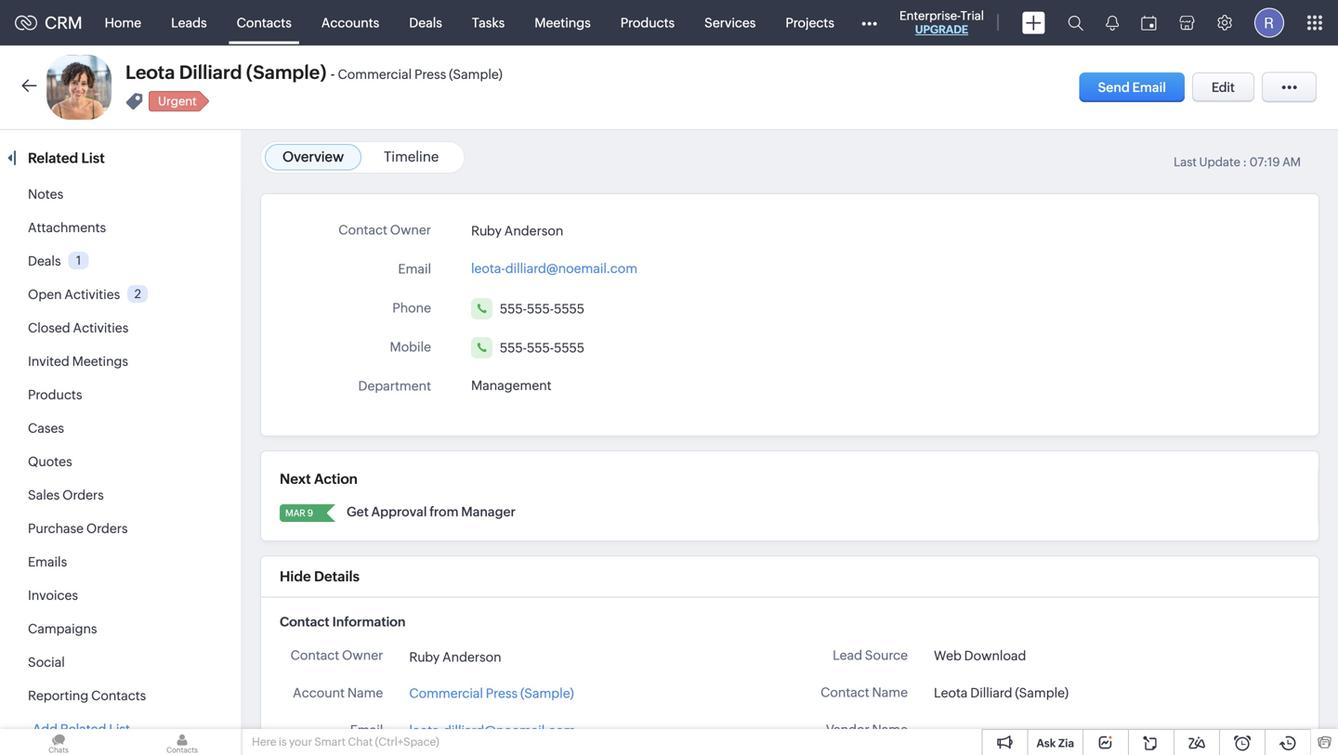 Task type: describe. For each thing, give the bounding box(es) containing it.
email inside send email button
[[1133, 80, 1167, 95]]

enterprise-trial upgrade
[[900, 9, 984, 36]]

owner for account name
[[342, 648, 383, 663]]

am
[[1283, 155, 1301, 169]]

0 vertical spatial commercial press (sample) link
[[338, 66, 503, 82]]

mar
[[285, 508, 306, 519]]

home link
[[90, 0, 156, 45]]

dilliard for leota dilliard (sample) - commercial press (sample)
[[179, 62, 242, 83]]

(sample) for commercial press (sample)
[[521, 686, 574, 701]]

0 vertical spatial dilliard@noemail.com
[[505, 261, 638, 276]]

leota dilliard (sample)
[[934, 686, 1069, 701]]

name for vendor name
[[872, 723, 908, 738]]

ruby anderson for leota-
[[471, 223, 564, 238]]

tasks link
[[457, 0, 520, 45]]

contact down hide
[[280, 615, 330, 630]]

update
[[1200, 155, 1241, 169]]

tasks
[[472, 15, 505, 30]]

hide details
[[280, 569, 360, 585]]

profile image
[[1255, 8, 1285, 38]]

leota for leota dilliard (sample)
[[934, 686, 968, 701]]

add
[[33, 722, 58, 737]]

trial
[[961, 9, 984, 23]]

(ctrl+space)
[[375, 736, 439, 749]]

contact down lead
[[821, 686, 870, 700]]

:
[[1243, 155, 1247, 169]]

timeline link
[[384, 149, 439, 165]]

0 horizontal spatial deals link
[[28, 254, 61, 269]]

your
[[289, 736, 312, 749]]

contacts image
[[124, 730, 241, 756]]

5555 for mobile
[[554, 341, 585, 355]]

contact owner for account name
[[291, 648, 383, 663]]

0 vertical spatial contacts
[[237, 15, 292, 30]]

name for account name
[[347, 686, 383, 701]]

social
[[28, 655, 65, 670]]

last update : 07:19 am
[[1174, 155, 1301, 169]]

commercial press (sample)
[[409, 686, 574, 701]]

2
[[134, 287, 141, 301]]

anderson for leota-
[[505, 223, 564, 238]]

(sample) for leota dilliard (sample) - commercial press (sample)
[[246, 62, 327, 83]]

1
[[76, 254, 81, 268]]

web download
[[934, 649, 1027, 664]]

details
[[314, 569, 360, 585]]

chats image
[[0, 730, 117, 756]]

from
[[430, 505, 459, 520]]

send email button
[[1080, 73, 1185, 102]]

profile element
[[1244, 0, 1296, 45]]

overview link
[[283, 149, 344, 165]]

2 vertical spatial email
[[350, 723, 383, 738]]

leads
[[171, 15, 207, 30]]

(sample) inside leota dilliard (sample) - commercial press (sample)
[[449, 67, 503, 82]]

approval
[[371, 505, 427, 520]]

vendor name
[[826, 723, 908, 738]]

get approval from manager link
[[347, 505, 516, 520]]

1 vertical spatial related
[[60, 722, 106, 737]]

invoices link
[[28, 588, 78, 603]]

1 horizontal spatial list
[[109, 722, 130, 737]]

leota dilliard (sample) - commercial press (sample)
[[125, 62, 503, 83]]

open activities
[[28, 287, 120, 302]]

notes link
[[28, 187, 63, 202]]

urgent
[[158, 94, 197, 108]]

9
[[307, 508, 313, 519]]

activities for open activities
[[65, 287, 120, 302]]

get approval from manager
[[347, 505, 516, 520]]

contact information
[[280, 615, 406, 630]]

contact name
[[821, 686, 908, 700]]

home
[[105, 15, 141, 30]]

projects
[[786, 15, 835, 30]]

(sample) for leota dilliard (sample)
[[1015, 686, 1069, 701]]

chat
[[348, 736, 373, 749]]

Other Modules field
[[850, 8, 890, 38]]

logo image
[[15, 15, 37, 30]]

quotes link
[[28, 455, 72, 469]]

1 vertical spatial dilliard@noemail.com
[[443, 724, 576, 738]]

related list
[[28, 150, 108, 166]]

download
[[965, 649, 1027, 664]]

account name
[[293, 686, 383, 701]]

-
[[331, 66, 335, 82]]

accounts
[[321, 15, 380, 30]]

leota for leota dilliard (sample) - commercial press (sample)
[[125, 62, 175, 83]]

reporting contacts link
[[28, 689, 146, 704]]

enterprise-
[[900, 9, 961, 23]]

leads link
[[156, 0, 222, 45]]

crm link
[[15, 13, 82, 32]]

1 vertical spatial meetings
[[72, 354, 128, 369]]

owner for email
[[390, 223, 431, 238]]

invited meetings
[[28, 354, 128, 369]]

lead
[[833, 648, 863, 663]]

accounts link
[[307, 0, 394, 45]]

leota-dilliard@noemail.com for the bottom leota-dilliard@noemail.com link
[[409, 724, 576, 738]]

crm
[[45, 13, 82, 32]]

ruby anderson for commercial
[[409, 650, 502, 665]]

campaigns
[[28, 622, 97, 637]]

open activities link
[[28, 287, 120, 302]]

zia
[[1059, 738, 1075, 750]]

mar 9
[[285, 508, 313, 519]]

07:19
[[1250, 155, 1281, 169]]

1 vertical spatial contacts
[[91, 689, 146, 704]]

emails link
[[28, 555, 67, 570]]

here
[[252, 736, 277, 749]]

signals image
[[1106, 15, 1119, 31]]

5555 for phone
[[554, 301, 585, 316]]

commercial inside leota dilliard (sample) - commercial press (sample)
[[338, 67, 412, 82]]

closed activities link
[[28, 321, 129, 336]]

edit button
[[1193, 73, 1255, 102]]

notes
[[28, 187, 63, 202]]



Task type: vqa. For each thing, say whether or not it's contained in the screenshot.
Contacts within the 'link'
yes



Task type: locate. For each thing, give the bounding box(es) containing it.
leota-dilliard@noemail.com for topmost leota-dilliard@noemail.com link
[[471, 261, 638, 276]]

0 vertical spatial activities
[[65, 287, 120, 302]]

invoices
[[28, 588, 78, 603]]

orders
[[62, 488, 104, 503], [86, 521, 128, 536]]

0 vertical spatial products link
[[606, 0, 690, 45]]

1 horizontal spatial contacts
[[237, 15, 292, 30]]

create menu element
[[1011, 0, 1057, 45]]

1 horizontal spatial ruby
[[471, 223, 502, 238]]

0 horizontal spatial deals
[[28, 254, 61, 269]]

dilliard@noemail.com
[[505, 261, 638, 276], [443, 724, 576, 738]]

list up attachments at the top left of page
[[81, 150, 105, 166]]

information
[[332, 615, 406, 630]]

contact owner down timeline link
[[339, 223, 431, 238]]

1 horizontal spatial owner
[[390, 223, 431, 238]]

0 vertical spatial contact owner
[[339, 223, 431, 238]]

account
[[293, 686, 345, 701]]

activities for closed activities
[[73, 321, 129, 336]]

0 vertical spatial email
[[1133, 80, 1167, 95]]

name down source
[[872, 686, 908, 700]]

5555
[[554, 301, 585, 316], [554, 341, 585, 355]]

mobile
[[390, 340, 431, 355]]

meetings right tasks link
[[535, 15, 591, 30]]

name right account
[[347, 686, 383, 701]]

edit
[[1212, 80, 1235, 95]]

1 horizontal spatial email
[[398, 262, 431, 277]]

1 vertical spatial deals link
[[28, 254, 61, 269]]

0 horizontal spatial products
[[28, 388, 82, 403]]

invited
[[28, 354, 70, 369]]

0 horizontal spatial products link
[[28, 388, 82, 403]]

1 vertical spatial products link
[[28, 388, 82, 403]]

dilliard up urgent
[[179, 62, 242, 83]]

web
[[934, 649, 962, 664]]

department
[[358, 379, 431, 394]]

1 horizontal spatial anderson
[[505, 223, 564, 238]]

products link
[[606, 0, 690, 45], [28, 388, 82, 403]]

contact owner down contact information
[[291, 648, 383, 663]]

name right vendor
[[872, 723, 908, 738]]

closed activities
[[28, 321, 129, 336]]

dilliard down download at the right
[[971, 686, 1013, 701]]

attachments
[[28, 220, 106, 235]]

1 vertical spatial email
[[398, 262, 431, 277]]

activities up invited meetings
[[73, 321, 129, 336]]

products link down invited
[[28, 388, 82, 403]]

contacts
[[237, 15, 292, 30], [91, 689, 146, 704]]

related down reporting contacts link
[[60, 722, 106, 737]]

leota
[[125, 62, 175, 83], [934, 686, 968, 701]]

0 vertical spatial 555-555-5555
[[500, 301, 585, 316]]

products link left the services
[[606, 0, 690, 45]]

0 vertical spatial owner
[[390, 223, 431, 238]]

here is your smart chat (ctrl+space)
[[252, 736, 439, 749]]

0 vertical spatial ruby anderson
[[471, 223, 564, 238]]

1 vertical spatial ruby
[[409, 650, 440, 665]]

name for contact name
[[872, 686, 908, 700]]

0 vertical spatial list
[[81, 150, 105, 166]]

add related list
[[33, 722, 130, 737]]

manager
[[461, 505, 516, 520]]

services link
[[690, 0, 771, 45]]

1 vertical spatial products
[[28, 388, 82, 403]]

ask
[[1037, 738, 1056, 750]]

orders for purchase orders
[[86, 521, 128, 536]]

products down invited
[[28, 388, 82, 403]]

deals link up open
[[28, 254, 61, 269]]

1 vertical spatial commercial press (sample) link
[[409, 684, 574, 704]]

lead source
[[833, 648, 908, 663]]

0 vertical spatial leota-dilliard@noemail.com link
[[471, 256, 638, 276]]

source
[[865, 648, 908, 663]]

555-555-5555 for phone
[[500, 301, 585, 316]]

0 vertical spatial commercial
[[338, 67, 412, 82]]

ruby anderson
[[471, 223, 564, 238], [409, 650, 502, 665]]

1 vertical spatial commercial
[[409, 686, 483, 701]]

leota- for the bottom leota-dilliard@noemail.com link
[[409, 724, 443, 738]]

products
[[621, 15, 675, 30], [28, 388, 82, 403]]

campaigns link
[[28, 622, 97, 637]]

1 horizontal spatial leota-
[[471, 261, 505, 276]]

owner down timeline link
[[390, 223, 431, 238]]

contacts up add related list
[[91, 689, 146, 704]]

anderson
[[505, 223, 564, 238], [443, 650, 502, 665]]

search element
[[1057, 0, 1095, 46]]

1 horizontal spatial deals
[[409, 15, 442, 30]]

orders up "purchase orders"
[[62, 488, 104, 503]]

contacts link
[[222, 0, 307, 45]]

1 horizontal spatial products
[[621, 15, 675, 30]]

0 horizontal spatial leota
[[125, 62, 175, 83]]

purchase orders link
[[28, 521, 128, 536]]

attachments link
[[28, 220, 106, 235]]

activities up closed activities link at the left
[[65, 287, 120, 302]]

0 vertical spatial ruby
[[471, 223, 502, 238]]

0 horizontal spatial dilliard
[[179, 62, 242, 83]]

press inside leota dilliard (sample) - commercial press (sample)
[[415, 67, 446, 82]]

0 horizontal spatial email
[[350, 723, 383, 738]]

sales orders link
[[28, 488, 104, 503]]

0 horizontal spatial leota-
[[409, 724, 443, 738]]

2 horizontal spatial email
[[1133, 80, 1167, 95]]

is
[[279, 736, 287, 749]]

1 vertical spatial leota-dilliard@noemail.com
[[409, 724, 576, 738]]

ruby for leota-dilliard@noemail.com
[[471, 223, 502, 238]]

0 vertical spatial meetings
[[535, 15, 591, 30]]

activities
[[65, 287, 120, 302], [73, 321, 129, 336]]

related up notes on the top left of the page
[[28, 150, 78, 166]]

last
[[1174, 155, 1197, 169]]

contact owner
[[339, 223, 431, 238], [291, 648, 383, 663]]

1 vertical spatial 5555
[[554, 341, 585, 355]]

0 vertical spatial 5555
[[554, 301, 585, 316]]

commercial
[[338, 67, 412, 82], [409, 686, 483, 701]]

ruby for commercial press (sample)
[[409, 650, 440, 665]]

reporting
[[28, 689, 89, 704]]

0 horizontal spatial contacts
[[91, 689, 146, 704]]

1 vertical spatial owner
[[342, 648, 383, 663]]

0 horizontal spatial owner
[[342, 648, 383, 663]]

1 vertical spatial contact owner
[[291, 648, 383, 663]]

1 vertical spatial deals
[[28, 254, 61, 269]]

1 vertical spatial anderson
[[443, 650, 502, 665]]

0 vertical spatial press
[[415, 67, 446, 82]]

search image
[[1068, 15, 1084, 31]]

commercial right the -
[[338, 67, 412, 82]]

2 555-555-5555 from the top
[[500, 341, 585, 355]]

timeline
[[384, 149, 439, 165]]

action
[[314, 471, 358, 488]]

create menu image
[[1023, 12, 1046, 34]]

orders right purchase on the left bottom of the page
[[86, 521, 128, 536]]

1 5555 from the top
[[554, 301, 585, 316]]

0 vertical spatial deals link
[[394, 0, 457, 45]]

sales orders
[[28, 488, 104, 503]]

invited meetings link
[[28, 354, 128, 369]]

management
[[471, 378, 552, 393]]

1 vertical spatial leota-dilliard@noemail.com link
[[409, 721, 576, 741]]

closed
[[28, 321, 70, 336]]

cases
[[28, 421, 64, 436]]

send
[[1098, 80, 1130, 95]]

1 vertical spatial ruby anderson
[[409, 650, 502, 665]]

0 horizontal spatial ruby
[[409, 650, 440, 665]]

leota-dilliard@noemail.com link
[[471, 256, 638, 276], [409, 721, 576, 741]]

upgrade
[[916, 23, 969, 36]]

0 vertical spatial leota-dilliard@noemail.com
[[471, 261, 638, 276]]

email up phone
[[398, 262, 431, 277]]

1 vertical spatial 555-555-5555
[[500, 341, 585, 355]]

smart
[[315, 736, 346, 749]]

leota down web
[[934, 686, 968, 701]]

contact up account
[[291, 648, 340, 663]]

hide
[[280, 569, 311, 585]]

deals link
[[394, 0, 457, 45], [28, 254, 61, 269]]

1 vertical spatial dilliard
[[971, 686, 1013, 701]]

dilliard
[[179, 62, 242, 83], [971, 686, 1013, 701]]

contacts up leota dilliard (sample) - commercial press (sample)
[[237, 15, 292, 30]]

1 horizontal spatial products link
[[606, 0, 690, 45]]

2 5555 from the top
[[554, 341, 585, 355]]

commercial up (ctrl+space)
[[409, 686, 483, 701]]

0 vertical spatial products
[[621, 15, 675, 30]]

1 horizontal spatial deals link
[[394, 0, 457, 45]]

1 vertical spatial press
[[486, 686, 518, 701]]

0 vertical spatial leota
[[125, 62, 175, 83]]

open
[[28, 287, 62, 302]]

vendor
[[826, 723, 870, 738]]

0 horizontal spatial anderson
[[443, 650, 502, 665]]

1 vertical spatial activities
[[73, 321, 129, 336]]

0 vertical spatial dilliard
[[179, 62, 242, 83]]

products left the services link
[[621, 15, 675, 30]]

1 vertical spatial leota-
[[409, 724, 443, 738]]

signals element
[[1095, 0, 1130, 46]]

0 vertical spatial anderson
[[505, 223, 564, 238]]

social link
[[28, 655, 65, 670]]

owner
[[390, 223, 431, 238], [342, 648, 383, 663]]

meetings link
[[520, 0, 606, 45]]

contact down timeline link
[[339, 223, 388, 238]]

1 vertical spatial list
[[109, 722, 130, 737]]

reporting contacts
[[28, 689, 146, 704]]

555-555-5555 for mobile
[[500, 341, 585, 355]]

deals link left tasks
[[394, 0, 457, 45]]

email right send on the right of page
[[1133, 80, 1167, 95]]

0 horizontal spatial meetings
[[72, 354, 128, 369]]

services
[[705, 15, 756, 30]]

email right smart at left bottom
[[350, 723, 383, 738]]

related
[[28, 150, 78, 166], [60, 722, 106, 737]]

deals up open
[[28, 254, 61, 269]]

1 vertical spatial orders
[[86, 521, 128, 536]]

1 horizontal spatial meetings
[[535, 15, 591, 30]]

next action
[[280, 471, 358, 488]]

phone
[[393, 301, 431, 316]]

owner down the information
[[342, 648, 383, 663]]

leota- for topmost leota-dilliard@noemail.com link
[[471, 261, 505, 276]]

0 vertical spatial leota-
[[471, 261, 505, 276]]

leota-dilliard@noemail.com
[[471, 261, 638, 276], [409, 724, 576, 738]]

0 vertical spatial related
[[28, 150, 78, 166]]

list
[[81, 150, 105, 166], [109, 722, 130, 737]]

anderson for commercial
[[443, 650, 502, 665]]

0 vertical spatial orders
[[62, 488, 104, 503]]

projects link
[[771, 0, 850, 45]]

0 horizontal spatial press
[[415, 67, 446, 82]]

hide details link
[[280, 569, 360, 585]]

1 horizontal spatial leota
[[934, 686, 968, 701]]

overview
[[283, 149, 344, 165]]

0 horizontal spatial list
[[81, 150, 105, 166]]

dilliard for leota dilliard (sample)
[[971, 686, 1013, 701]]

leota up urgent
[[125, 62, 175, 83]]

0 vertical spatial deals
[[409, 15, 442, 30]]

calendar image
[[1142, 15, 1157, 30]]

deals left tasks link
[[409, 15, 442, 30]]

orders for sales orders
[[62, 488, 104, 503]]

1 horizontal spatial dilliard
[[971, 686, 1013, 701]]

contact owner for email
[[339, 223, 431, 238]]

1 vertical spatial leota
[[934, 686, 968, 701]]

meetings down closed activities
[[72, 354, 128, 369]]

1 555-555-5555 from the top
[[500, 301, 585, 316]]

list down reporting contacts link
[[109, 722, 130, 737]]

quotes
[[28, 455, 72, 469]]

1 horizontal spatial press
[[486, 686, 518, 701]]

ruby
[[471, 223, 502, 238], [409, 650, 440, 665]]



